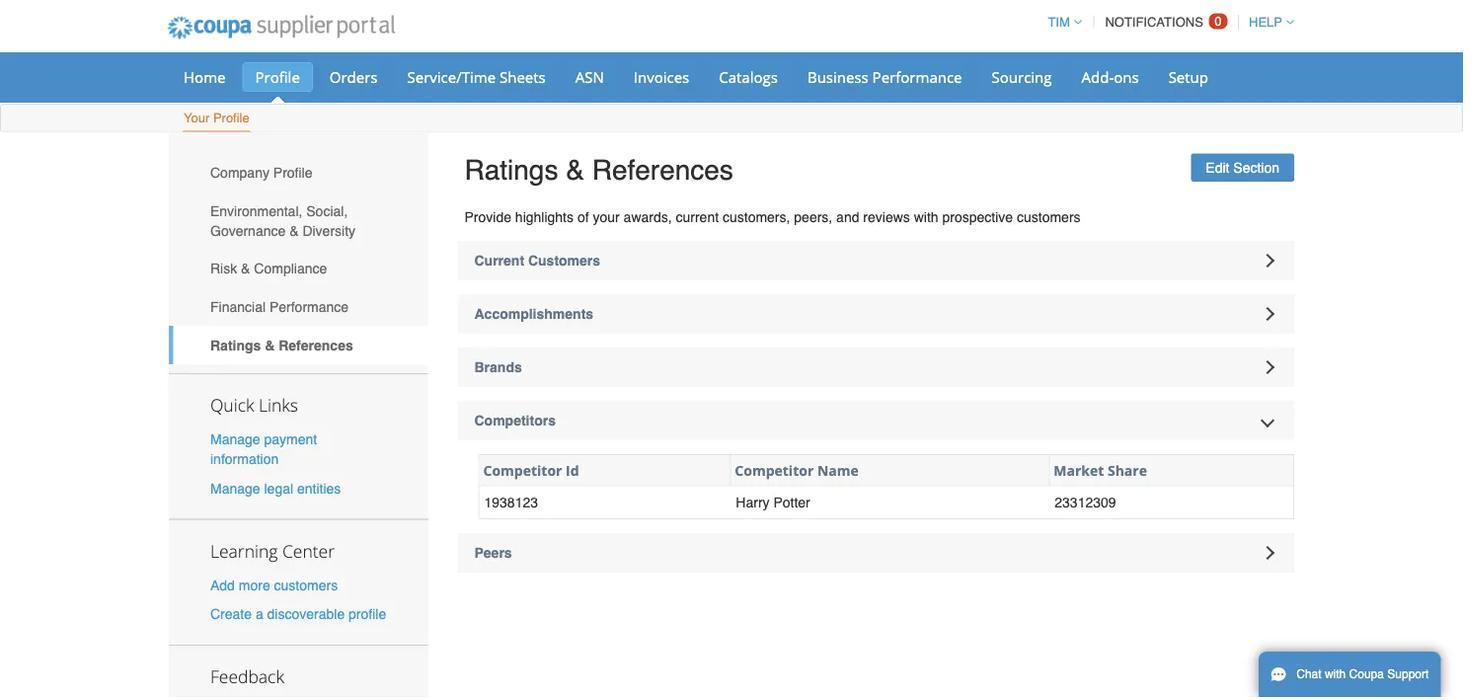 Task type: describe. For each thing, give the bounding box(es) containing it.
peers,
[[794, 209, 833, 225]]

business performance
[[808, 67, 962, 87]]

your
[[593, 209, 620, 225]]

peers
[[475, 545, 512, 561]]

1 horizontal spatial customers
[[1017, 209, 1081, 225]]

manage legal entities link
[[210, 480, 341, 496]]

links
[[259, 394, 298, 417]]

home link
[[171, 62, 239, 92]]

legal
[[264, 480, 293, 496]]

performance for business performance
[[873, 67, 962, 87]]

prospective
[[943, 209, 1013, 225]]

company profile
[[210, 165, 313, 181]]

profile for company profile
[[273, 165, 313, 181]]

asn link
[[563, 62, 617, 92]]

competitor name
[[735, 461, 859, 480]]

manage payment information link
[[210, 432, 317, 467]]

peers button
[[458, 533, 1295, 573]]

competitor for competitor id
[[483, 461, 562, 480]]

manage legal entities
[[210, 480, 341, 496]]

setup link
[[1156, 62, 1222, 92]]

ons
[[1114, 67, 1139, 87]]

customers,
[[723, 209, 791, 225]]

0 vertical spatial with
[[914, 209, 939, 225]]

profile
[[349, 606, 386, 622]]

catalogs
[[719, 67, 778, 87]]

your profile link
[[183, 106, 251, 132]]

coupa
[[1350, 668, 1385, 681]]

1 horizontal spatial ratings & references
[[465, 154, 734, 186]]

1 vertical spatial ratings & references
[[210, 337, 353, 353]]

risk
[[210, 261, 237, 277]]

0 vertical spatial references
[[592, 154, 734, 186]]

add-ons link
[[1069, 62, 1152, 92]]

compliance
[[254, 261, 327, 277]]

company profile link
[[169, 154, 428, 192]]

competitors
[[475, 413, 556, 429]]

0
[[1215, 14, 1222, 29]]

information
[[210, 451, 279, 467]]

brands button
[[458, 348, 1295, 387]]

orders link
[[317, 62, 391, 92]]

name
[[818, 461, 859, 480]]

notifications
[[1106, 15, 1204, 30]]

accomplishments button
[[458, 294, 1295, 334]]

business
[[808, 67, 869, 87]]

service/time
[[407, 67, 496, 87]]

environmental, social, governance & diversity link
[[169, 192, 428, 250]]

& right risk
[[241, 261, 250, 277]]

your
[[184, 111, 210, 125]]

environmental, social, governance & diversity
[[210, 203, 356, 239]]

help
[[1249, 15, 1283, 30]]

sourcing link
[[979, 62, 1065, 92]]

highlights
[[515, 209, 574, 225]]

awards,
[[624, 209, 672, 225]]

tim
[[1048, 15, 1070, 30]]

business performance link
[[795, 62, 975, 92]]

of
[[578, 209, 589, 225]]

feedback
[[210, 665, 284, 688]]

reviews
[[864, 209, 910, 225]]

orders
[[330, 67, 378, 87]]

quick
[[210, 394, 254, 417]]

and
[[837, 209, 860, 225]]

1938123
[[484, 494, 538, 510]]

more
[[239, 577, 270, 593]]

competitors button
[[458, 401, 1295, 441]]

financial performance link
[[169, 288, 428, 326]]

section
[[1234, 160, 1280, 176]]

market
[[1054, 461, 1105, 480]]

with inside button
[[1325, 668, 1346, 681]]

accomplishments heading
[[458, 294, 1295, 334]]

invoices
[[634, 67, 690, 87]]

& up of
[[566, 154, 585, 186]]

current customers
[[475, 253, 601, 269]]

0 vertical spatial ratings
[[465, 154, 558, 186]]

competitor id
[[483, 461, 579, 480]]

brands
[[475, 360, 522, 375]]

add more customers link
[[210, 577, 338, 593]]

home
[[184, 67, 226, 87]]



Task type: vqa. For each thing, say whether or not it's contained in the screenshot.
Learning
yes



Task type: locate. For each thing, give the bounding box(es) containing it.
1 horizontal spatial references
[[592, 154, 734, 186]]

discoverable
[[267, 606, 345, 622]]

2 competitor from the left
[[735, 461, 814, 480]]

manage down information
[[210, 480, 260, 496]]

peers heading
[[458, 533, 1295, 573]]

governance
[[210, 223, 286, 239]]

chat
[[1297, 668, 1322, 681]]

with
[[914, 209, 939, 225], [1325, 668, 1346, 681]]

customers
[[528, 253, 601, 269]]

customers right prospective
[[1017, 209, 1081, 225]]

help link
[[1241, 15, 1295, 30]]

competitor up harry potter
[[735, 461, 814, 480]]

0 horizontal spatial references
[[279, 337, 353, 353]]

1 vertical spatial ratings
[[210, 337, 261, 353]]

edit section
[[1206, 160, 1280, 176]]

profile up environmental, social, governance & diversity link at the left of the page
[[273, 165, 313, 181]]

your profile
[[184, 111, 250, 125]]

manage
[[210, 432, 260, 448], [210, 480, 260, 496]]

& left 'diversity' on the top
[[290, 223, 299, 239]]

with right reviews
[[914, 209, 939, 225]]

service/time sheets link
[[395, 62, 559, 92]]

ratings
[[465, 154, 558, 186], [210, 337, 261, 353]]

1 vertical spatial with
[[1325, 668, 1346, 681]]

add-ons
[[1082, 67, 1139, 87]]

share
[[1108, 461, 1148, 480]]

social,
[[306, 203, 348, 219]]

1 vertical spatial profile
[[213, 111, 250, 125]]

invoices link
[[621, 62, 702, 92]]

add-
[[1082, 67, 1114, 87]]

navigation containing notifications 0
[[1039, 3, 1295, 41]]

manage payment information
[[210, 432, 317, 467]]

learning center
[[210, 539, 335, 562]]

1 competitor from the left
[[483, 461, 562, 480]]

profile right your
[[213, 111, 250, 125]]

references down 'financial performance' 'link'
[[279, 337, 353, 353]]

23312309
[[1055, 494, 1117, 510]]

competitors heading
[[458, 401, 1295, 441]]

ratings & references up "your"
[[465, 154, 734, 186]]

learning
[[210, 539, 278, 562]]

ratings & references down financial performance
[[210, 337, 353, 353]]

ratings down financial
[[210, 337, 261, 353]]

1 vertical spatial references
[[279, 337, 353, 353]]

competitor up 1938123
[[483, 461, 562, 480]]

0 vertical spatial manage
[[210, 432, 260, 448]]

profile link
[[242, 62, 313, 92]]

1 horizontal spatial ratings
[[465, 154, 558, 186]]

ratings & references link
[[169, 326, 428, 364]]

id
[[566, 461, 579, 480]]

sheets
[[500, 67, 546, 87]]

manage up information
[[210, 432, 260, 448]]

risk & compliance
[[210, 261, 327, 277]]

notifications 0
[[1106, 14, 1222, 30]]

ratings up the provide
[[465, 154, 558, 186]]

0 horizontal spatial with
[[914, 209, 939, 225]]

environmental,
[[210, 203, 303, 219]]

provide highlights of your awards, current customers, peers, and reviews with prospective customers
[[465, 209, 1081, 225]]

current customers heading
[[458, 241, 1295, 281]]

potter
[[774, 494, 811, 510]]

profile down coupa supplier portal image
[[255, 67, 300, 87]]

1 horizontal spatial performance
[[873, 67, 962, 87]]

catalogs link
[[706, 62, 791, 92]]

create
[[210, 606, 252, 622]]

1 horizontal spatial competitor
[[735, 461, 814, 480]]

provide
[[465, 209, 512, 225]]

0 horizontal spatial customers
[[274, 577, 338, 593]]

references up awards,
[[592, 154, 734, 186]]

profile for your profile
[[213, 111, 250, 125]]

performance inside 'link'
[[270, 299, 349, 315]]

1 horizontal spatial with
[[1325, 668, 1346, 681]]

performance up ratings & references link
[[270, 299, 349, 315]]

tim link
[[1039, 15, 1082, 30]]

quick links
[[210, 394, 298, 417]]

1 manage from the top
[[210, 432, 260, 448]]

manage for manage legal entities
[[210, 480, 260, 496]]

create a discoverable profile
[[210, 606, 386, 622]]

entities
[[297, 480, 341, 496]]

& inside environmental, social, governance & diversity
[[290, 223, 299, 239]]

risk & compliance link
[[169, 250, 428, 288]]

performance right business
[[873, 67, 962, 87]]

0 vertical spatial performance
[[873, 67, 962, 87]]

0 vertical spatial ratings & references
[[465, 154, 734, 186]]

current
[[475, 253, 525, 269]]

performance for financial performance
[[270, 299, 349, 315]]

diversity
[[303, 223, 356, 239]]

1 vertical spatial performance
[[270, 299, 349, 315]]

coupa supplier portal image
[[154, 3, 409, 52]]

manage inside manage payment information
[[210, 432, 260, 448]]

add more customers
[[210, 577, 338, 593]]

sourcing
[[992, 67, 1052, 87]]

setup
[[1169, 67, 1209, 87]]

2 vertical spatial profile
[[273, 165, 313, 181]]

customers
[[1017, 209, 1081, 225], [274, 577, 338, 593]]

edit section link
[[1191, 154, 1295, 182]]

a
[[256, 606, 263, 622]]

harry potter
[[736, 494, 811, 510]]

create a discoverable profile link
[[210, 606, 386, 622]]

2 manage from the top
[[210, 480, 260, 496]]

navigation
[[1039, 3, 1295, 41]]

0 horizontal spatial ratings & references
[[210, 337, 353, 353]]

service/time sheets
[[407, 67, 546, 87]]

0 vertical spatial customers
[[1017, 209, 1081, 225]]

current customers button
[[458, 241, 1295, 281]]

edit
[[1206, 160, 1230, 176]]

references
[[592, 154, 734, 186], [279, 337, 353, 353]]

center
[[282, 539, 335, 562]]

1 vertical spatial manage
[[210, 480, 260, 496]]

0 horizontal spatial ratings
[[210, 337, 261, 353]]

competitor for competitor name
[[735, 461, 814, 480]]

brands heading
[[458, 348, 1295, 387]]

asn
[[576, 67, 604, 87]]

add
[[210, 577, 235, 593]]

0 horizontal spatial competitor
[[483, 461, 562, 480]]

with right chat at right
[[1325, 668, 1346, 681]]

& down financial performance
[[265, 337, 275, 353]]

1 vertical spatial customers
[[274, 577, 338, 593]]

accomplishments
[[475, 306, 594, 322]]

0 vertical spatial profile
[[255, 67, 300, 87]]

market share
[[1054, 461, 1148, 480]]

manage for manage payment information
[[210, 432, 260, 448]]

support
[[1388, 668, 1429, 681]]

customers up discoverable
[[274, 577, 338, 593]]

0 horizontal spatial performance
[[270, 299, 349, 315]]



